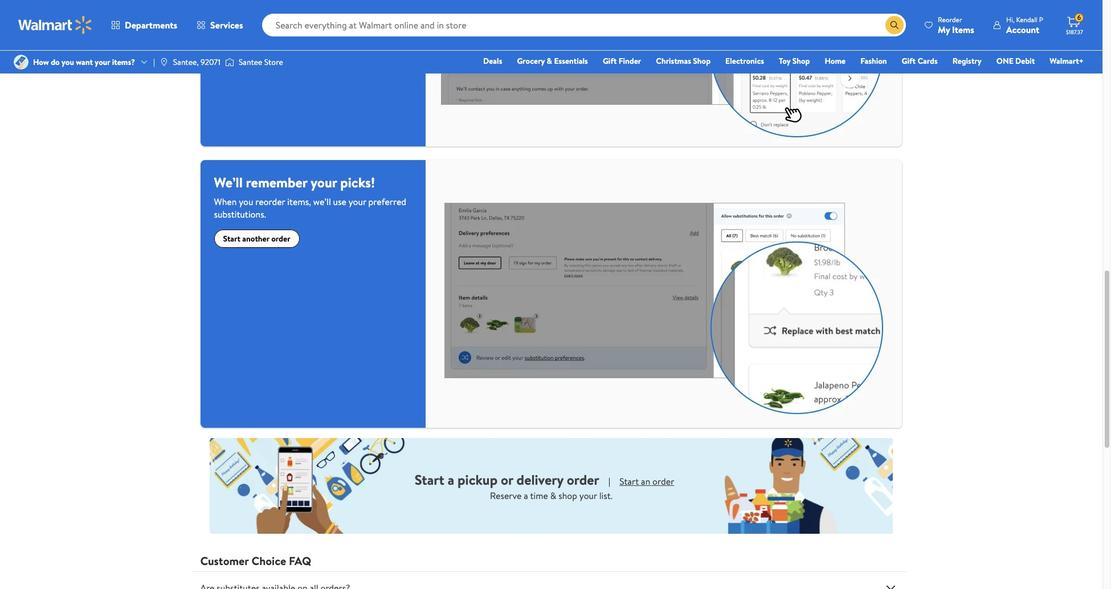Task type: vqa. For each thing, say whether or not it's contained in the screenshot.
10am-
no



Task type: locate. For each thing, give the bounding box(es) containing it.
gift left finder
[[603, 55, 617, 67]]

your right want
[[95, 56, 110, 68]]

santee, 92071
[[173, 56, 220, 68]]

0 vertical spatial you
[[62, 56, 74, 68]]

your up we'll
[[311, 173, 337, 192]]

home
[[825, 55, 846, 67]]

shop right christmas
[[693, 55, 711, 67]]

toy
[[779, 55, 790, 67]]

0 horizontal spatial shop
[[693, 55, 711, 67]]

or
[[501, 470, 513, 489]]

 image right 92071 at the top left of the page
[[225, 56, 234, 68]]

0 horizontal spatial you
[[62, 56, 74, 68]]

you right when
[[239, 196, 253, 208]]

list.
[[599, 489, 612, 502]]

a
[[448, 470, 454, 489], [524, 489, 528, 502]]

0 horizontal spatial a
[[448, 470, 454, 489]]

&
[[547, 55, 552, 67], [550, 489, 556, 502]]

shop inside 'christmas shop' link
[[693, 55, 711, 67]]

start left another
[[223, 233, 240, 245]]

& right grocery
[[547, 55, 552, 67]]

 image
[[14, 55, 28, 70]]

customer
[[200, 553, 249, 569]]

order right an
[[652, 475, 674, 488]]

items,
[[287, 196, 311, 208]]

deals link
[[478, 55, 507, 67]]

1 horizontal spatial you
[[239, 196, 253, 208]]

reorder
[[938, 15, 962, 24]]

1 vertical spatial you
[[239, 196, 253, 208]]

start left an
[[619, 475, 639, 488]]

1 horizontal spatial  image
[[225, 56, 234, 68]]

hi, kendall p account
[[1006, 15, 1043, 36]]

shop for christmas shop
[[693, 55, 711, 67]]

we'll remember your picks! when you reorder items, we'll use your preferred substitutions.
[[214, 173, 406, 221]]

0 horizontal spatial gift
[[603, 55, 617, 67]]

order right delivery on the bottom of page
[[567, 470, 599, 489]]

0 vertical spatial |
[[153, 56, 155, 68]]

santee store
[[239, 56, 283, 68]]

2 gift from the left
[[902, 55, 916, 67]]

2 horizontal spatial start
[[619, 475, 639, 488]]

1 gift from the left
[[603, 55, 617, 67]]

start left pickup
[[415, 470, 444, 489]]

6 $187.37
[[1066, 13, 1083, 36]]

do
[[51, 56, 60, 68]]

gift
[[603, 55, 617, 67], [902, 55, 916, 67]]

1 horizontal spatial a
[[524, 489, 528, 502]]

a left pickup
[[448, 470, 454, 489]]

 image
[[225, 56, 234, 68], [159, 58, 169, 67]]

2 shop from the left
[[792, 55, 810, 67]]

 image left "santee,"
[[159, 58, 169, 67]]

christmas
[[656, 55, 691, 67]]

Walmart Site-Wide search field
[[262, 14, 906, 36]]

my
[[938, 23, 950, 36]]

your
[[95, 56, 110, 68], [311, 173, 337, 192], [349, 196, 366, 208], [579, 489, 597, 502]]

shop right toy
[[792, 55, 810, 67]]

grocery & essentials
[[517, 55, 588, 67]]

1 horizontal spatial start
[[415, 470, 444, 489]]

0 horizontal spatial order
[[271, 233, 290, 245]]

|
[[153, 56, 155, 68], [608, 475, 610, 488]]

account
[[1006, 23, 1039, 36]]

one debit
[[996, 55, 1035, 67]]

| up list.
[[608, 475, 610, 488]]

faq
[[289, 553, 311, 569]]

order inside "link"
[[652, 475, 674, 488]]

items
[[952, 23, 974, 36]]

1 horizontal spatial gift
[[902, 55, 916, 67]]

when
[[214, 196, 237, 208]]

6
[[1077, 13, 1081, 22]]

one debit link
[[991, 55, 1040, 67]]

0 horizontal spatial |
[[153, 56, 155, 68]]

1 horizontal spatial |
[[608, 475, 610, 488]]

deals
[[483, 55, 502, 67]]

92071
[[201, 56, 220, 68]]

a left "time"
[[524, 489, 528, 502]]

shop
[[693, 55, 711, 67], [792, 55, 810, 67]]

order right another
[[271, 233, 290, 245]]

you right do
[[62, 56, 74, 68]]

1 horizontal spatial shop
[[792, 55, 810, 67]]

| right items?
[[153, 56, 155, 68]]

2 horizontal spatial order
[[652, 475, 674, 488]]

0 horizontal spatial start
[[223, 233, 240, 245]]

start inside "link"
[[619, 475, 639, 488]]

& right "time"
[[550, 489, 556, 502]]

order inside 'link'
[[271, 233, 290, 245]]

services button
[[187, 11, 253, 39]]

0 horizontal spatial  image
[[159, 58, 169, 67]]

1 vertical spatial &
[[550, 489, 556, 502]]

a for pickup
[[448, 470, 454, 489]]

order
[[271, 233, 290, 245], [567, 470, 599, 489], [652, 475, 674, 488]]

gift finder
[[603, 55, 641, 67]]

start
[[223, 233, 240, 245], [415, 470, 444, 489], [619, 475, 639, 488]]

start inside 'link'
[[223, 233, 240, 245]]

1 shop from the left
[[693, 55, 711, 67]]

0 vertical spatial &
[[547, 55, 552, 67]]

shop inside toy shop link
[[792, 55, 810, 67]]

 image for santee, 92071
[[159, 58, 169, 67]]

gift cards
[[902, 55, 938, 67]]

shop for toy shop
[[792, 55, 810, 67]]

you
[[62, 56, 74, 68], [239, 196, 253, 208]]

preferred
[[368, 196, 406, 208]]

reserve a time & shop your list. image
[[209, 438, 893, 534]]

gift left cards
[[902, 55, 916, 67]]

christmas shop link
[[651, 55, 716, 67]]

finder
[[619, 55, 641, 67]]

debit
[[1015, 55, 1035, 67]]

substitutions.
[[214, 208, 266, 221]]

1 vertical spatial |
[[608, 475, 610, 488]]



Task type: describe. For each thing, give the bounding box(es) containing it.
christmas shop
[[656, 55, 711, 67]]

start an order
[[619, 475, 674, 488]]

reserve
[[490, 489, 522, 502]]

store
[[264, 56, 283, 68]]

p
[[1039, 15, 1043, 24]]

walmart+
[[1050, 55, 1084, 67]]

start another order
[[223, 233, 290, 245]]

gift finder link
[[598, 55, 646, 67]]

kendall
[[1016, 15, 1038, 24]]

home link
[[820, 55, 851, 67]]

another
[[242, 233, 269, 245]]

services
[[210, 19, 243, 31]]

we'll
[[313, 196, 331, 208]]

time
[[530, 489, 548, 502]]

registry
[[953, 55, 982, 67]]

we'll
[[214, 173, 243, 192]]

toy shop link
[[774, 55, 815, 67]]

items?
[[112, 56, 135, 68]]

grocery & essentials link
[[512, 55, 593, 67]]

a for time
[[524, 489, 528, 502]]

fashion
[[860, 55, 887, 67]]

start an order link
[[619, 475, 674, 489]]

reserve a time & shop your list.
[[490, 489, 612, 502]]

order for start another order
[[271, 233, 290, 245]]

search icon image
[[890, 21, 899, 30]]

toy shop
[[779, 55, 810, 67]]

walmart image
[[18, 16, 92, 34]]

grocery
[[517, 55, 545, 67]]

start another order link
[[214, 230, 299, 248]]

essentials
[[554, 55, 588, 67]]

electronics
[[725, 55, 764, 67]]

gift cards link
[[897, 55, 943, 67]]

you inside we'll remember your picks! when you reorder items, we'll use your preferred substitutions.
[[239, 196, 253, 208]]

your right use
[[349, 196, 366, 208]]

fashion link
[[855, 55, 892, 67]]

$187.37
[[1066, 28, 1083, 36]]

use
[[333, 196, 346, 208]]

walmart+ link
[[1045, 55, 1089, 67]]

cards
[[918, 55, 938, 67]]

santee,
[[173, 56, 199, 68]]

hi,
[[1006, 15, 1015, 24]]

departments
[[125, 19, 177, 31]]

order for start an order
[[652, 475, 674, 488]]

choice
[[252, 553, 286, 569]]

customer choice faq
[[200, 553, 311, 569]]

are substitutes available on all orders? image
[[884, 581, 898, 589]]

1 horizontal spatial order
[[567, 470, 599, 489]]

your left list.
[[579, 489, 597, 502]]

departments button
[[101, 11, 187, 39]]

registry link
[[947, 55, 987, 67]]

gift for gift cards
[[902, 55, 916, 67]]

santee
[[239, 56, 262, 68]]

start for start another order
[[223, 233, 240, 245]]

 image for santee store
[[225, 56, 234, 68]]

remember
[[246, 173, 307, 192]]

reorder
[[255, 196, 285, 208]]

start for start a pickup or delivery order
[[415, 470, 444, 489]]

reorder my items
[[938, 15, 974, 36]]

picks!
[[340, 173, 375, 192]]

pickup
[[458, 470, 498, 489]]

how do you want your items?
[[33, 56, 135, 68]]

start a pickup or delivery order
[[415, 470, 599, 489]]

want
[[76, 56, 93, 68]]

Search search field
[[262, 14, 906, 36]]

one
[[996, 55, 1013, 67]]

delivery
[[517, 470, 563, 489]]

shop
[[558, 489, 577, 502]]

how
[[33, 56, 49, 68]]

an
[[641, 475, 650, 488]]

start for start an order
[[619, 475, 639, 488]]

gift for gift finder
[[603, 55, 617, 67]]

electronics link
[[720, 55, 769, 67]]



